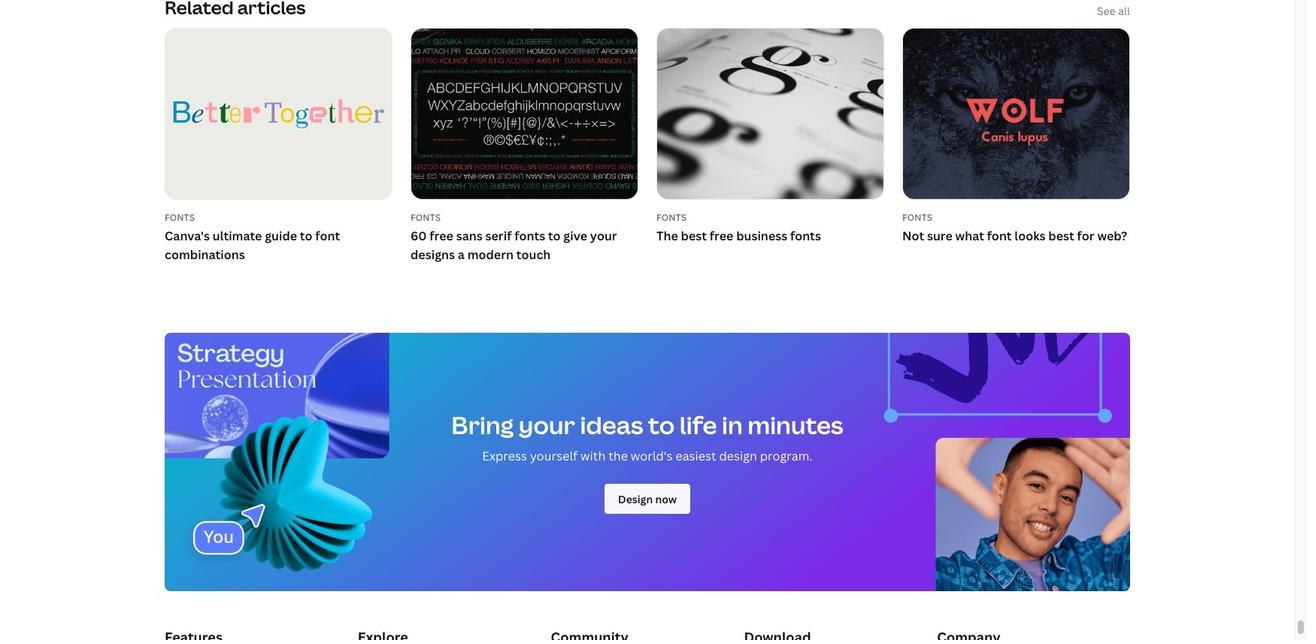 Task type: vqa. For each thing, say whether or not it's contained in the screenshot.
2nd Fonts link from the right
yes



Task type: describe. For each thing, give the bounding box(es) containing it.
see
[[1097, 4, 1116, 18]]

sure
[[927, 228, 953, 244]]

combinations
[[165, 247, 245, 263]]

fonts for business
[[791, 228, 821, 244]]

best inside fonts the best free business fonts
[[681, 228, 707, 244]]

business
[[737, 228, 788, 244]]

fonts canva's ultimate guide to font combinations
[[165, 211, 340, 263]]

world's
[[631, 448, 673, 465]]

web?
[[1098, 228, 1128, 244]]

all
[[1119, 4, 1131, 18]]

60
[[411, 228, 427, 244]]

modern
[[468, 247, 514, 263]]

fonts 60 free sans serif fonts to give your designs a modern touch
[[411, 211, 617, 263]]

fonts link for business
[[657, 211, 885, 224]]

your inside bring your ideas to life in minutes express yourself with the world's easiest design program.
[[519, 409, 575, 442]]

fonts for the
[[657, 211, 687, 224]]

express
[[482, 448, 527, 465]]

the
[[609, 448, 628, 465]]

see all
[[1097, 4, 1131, 18]]

screen shot 2016 02 15 at 10.04.36 am image
[[903, 28, 1130, 199]]

to inside fonts 60 free sans serif fonts to give your designs a modern touch
[[548, 228, 561, 244]]

serif
[[486, 228, 512, 244]]

a
[[458, 247, 465, 263]]

see all link
[[1097, 3, 1131, 19]]

fonts for canva's
[[165, 211, 195, 224]]

easiest
[[676, 448, 717, 465]]

font inside the fonts canva's ultimate guide to font combinations
[[315, 228, 340, 244]]

canva's ultimate guide to font combinations link
[[165, 227, 393, 265]]

touch
[[517, 247, 551, 263]]



Task type: locate. For each thing, give the bounding box(es) containing it.
with
[[581, 448, 606, 465]]

fonts the best free business fonts
[[657, 211, 821, 244]]

the best free business fonts link
[[657, 227, 885, 246]]

ideas
[[580, 409, 644, 442]]

to left give
[[548, 228, 561, 244]]

fonts up not
[[903, 211, 933, 224]]

free up designs
[[430, 228, 454, 244]]

0 horizontal spatial free
[[430, 228, 454, 244]]

0 horizontal spatial fonts
[[515, 228, 546, 244]]

yourself
[[530, 448, 578, 465]]

guide
[[265, 228, 297, 244]]

your up yourself
[[519, 409, 575, 442]]

2 free from the left
[[710, 228, 734, 244]]

fonts inside fonts the best free business fonts
[[657, 211, 687, 224]]

2 best from the left
[[1049, 228, 1075, 244]]

best right the on the right
[[681, 228, 707, 244]]

0 horizontal spatial font
[[315, 228, 340, 244]]

fonts link for to
[[165, 211, 393, 224]]

font
[[315, 228, 340, 244], [987, 228, 1012, 244]]

3 fonts link from the left
[[657, 211, 885, 224]]

1 vertical spatial your
[[519, 409, 575, 442]]

1 horizontal spatial free
[[710, 228, 734, 244]]

what
[[956, 228, 985, 244]]

ultimate
[[213, 228, 262, 244]]

60 free sans serif fonts to give your designs a modern touch link
[[411, 227, 639, 265]]

best left for at the right
[[1049, 228, 1075, 244]]

your inside fonts 60 free sans serif fonts to give your designs a modern touch
[[590, 228, 617, 244]]

fonts link for serif
[[411, 211, 639, 224]]

life
[[680, 409, 717, 442]]

not
[[903, 228, 925, 244]]

0 horizontal spatial best
[[681, 228, 707, 244]]

free
[[430, 228, 454, 244], [710, 228, 734, 244]]

1 horizontal spatial font
[[987, 228, 1012, 244]]

not sure what font looks best for web? link
[[903, 227, 1131, 246]]

canva's
[[165, 228, 210, 244]]

in
[[722, 409, 743, 442]]

fonts for 60
[[411, 211, 441, 224]]

canva's ultimate guide to font pairing image
[[165, 28, 392, 199]]

fonts inside fonts 60 free sans serif fonts to give your designs a modern touch
[[515, 228, 546, 244]]

fonts inside fonts the best free business fonts
[[791, 228, 821, 244]]

fonts
[[515, 228, 546, 244], [791, 228, 821, 244]]

for
[[1078, 228, 1095, 244]]

fonts link for font
[[903, 211, 1131, 224]]

fonts inside fonts 60 free sans serif fonts to give your designs a modern touch
[[411, 211, 441, 224]]

1 horizontal spatial your
[[590, 228, 617, 244]]

to
[[300, 228, 313, 244], [548, 228, 561, 244], [648, 409, 675, 442]]

program.
[[760, 448, 813, 465]]

1 best from the left
[[681, 228, 707, 244]]

4 fonts link from the left
[[903, 211, 1131, 224]]

fonts up touch
[[515, 228, 546, 244]]

designs
[[411, 247, 455, 263]]

sans
[[456, 228, 483, 244]]

2 horizontal spatial to
[[648, 409, 675, 442]]

2 fonts link from the left
[[411, 211, 639, 224]]

4 fonts from the left
[[903, 211, 933, 224]]

to inside bring your ideas to life in minutes express yourself with the world's easiest design program.
[[648, 409, 675, 442]]

2 fonts from the left
[[411, 211, 441, 224]]

looks
[[1015, 228, 1046, 244]]

fonts for not
[[903, 211, 933, 224]]

1 fonts link from the left
[[165, 211, 393, 224]]

fonts link up the 60 free sans serif fonts to give your designs a modern touch link
[[411, 211, 639, 224]]

fonts inside the fonts canva's ultimate guide to font combinations
[[165, 211, 195, 224]]

to right guide
[[300, 228, 313, 244]]

design
[[719, 448, 757, 465]]

best
[[681, 228, 707, 244], [1049, 228, 1075, 244]]

1 horizontal spatial best
[[1049, 228, 1075, 244]]

fonts link up guide
[[165, 211, 393, 224]]

free left business
[[710, 228, 734, 244]]

fonts up canva's
[[165, 211, 195, 224]]

bring
[[452, 409, 514, 442]]

minutes
[[748, 409, 844, 442]]

fonts right business
[[791, 228, 821, 244]]

your
[[590, 228, 617, 244], [519, 409, 575, 442]]

1 free from the left
[[430, 228, 454, 244]]

bring your ideas to life in minutes express yourself with the world's easiest design program.
[[452, 409, 844, 465]]

fonts inside fonts not sure what font looks best for web?
[[903, 211, 933, 224]]

font right guide
[[315, 228, 340, 244]]

best free business fonts image
[[657, 28, 884, 199]]

1 horizontal spatial to
[[548, 228, 561, 244]]

1 font from the left
[[315, 228, 340, 244]]

fonts for serif
[[515, 228, 546, 244]]

fonts
[[165, 211, 195, 224], [411, 211, 441, 224], [657, 211, 687, 224], [903, 211, 933, 224]]

fonts link up not sure what font looks best for web? link
[[903, 211, 1131, 224]]

give
[[564, 228, 588, 244]]

fonts up the on the right
[[657, 211, 687, 224]]

fonts not sure what font looks best for web?
[[903, 211, 1128, 244]]

60 free sans serif fonts to give your designs a modern touch image
[[411, 28, 638, 199]]

1 horizontal spatial fonts
[[791, 228, 821, 244]]

your right give
[[590, 228, 617, 244]]

0 horizontal spatial your
[[519, 409, 575, 442]]

to inside the fonts canva's ultimate guide to font combinations
[[300, 228, 313, 244]]

free inside fonts 60 free sans serif fonts to give your designs a modern touch
[[430, 228, 454, 244]]

fonts up 60
[[411, 211, 441, 224]]

font right what
[[987, 228, 1012, 244]]

0 vertical spatial your
[[590, 228, 617, 244]]

3 fonts from the left
[[657, 211, 687, 224]]

1 fonts from the left
[[515, 228, 546, 244]]

best inside fonts not sure what font looks best for web?
[[1049, 228, 1075, 244]]

to up world's
[[648, 409, 675, 442]]

fonts link
[[165, 211, 393, 224], [411, 211, 639, 224], [657, 211, 885, 224], [903, 211, 1131, 224]]

the
[[657, 228, 678, 244]]

0 horizontal spatial to
[[300, 228, 313, 244]]

free inside fonts the best free business fonts
[[710, 228, 734, 244]]

1 fonts from the left
[[165, 211, 195, 224]]

2 fonts from the left
[[791, 228, 821, 244]]

fonts link up the best free business fonts link
[[657, 211, 885, 224]]

2 font from the left
[[987, 228, 1012, 244]]

font inside fonts not sure what font looks best for web?
[[987, 228, 1012, 244]]



